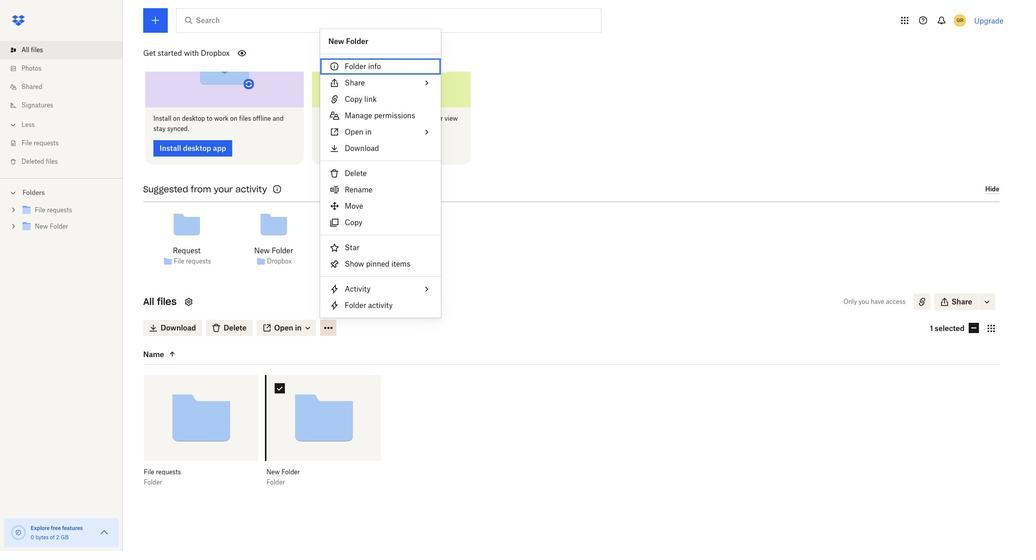 Task type: locate. For each thing, give the bounding box(es) containing it.
0 vertical spatial copy
[[345, 95, 363, 103]]

2 horizontal spatial share
[[952, 297, 973, 306]]

0 horizontal spatial file requests link
[[8, 134, 123, 153]]

list
[[0, 35, 123, 178]]

photos
[[22, 65, 41, 72]]

dropbox down the new folder link
[[267, 258, 292, 265]]

explore free features 0 bytes of 2 gb
[[31, 525, 83, 541]]

file requests up deleted files
[[22, 139, 59, 147]]

0 horizontal spatial with
[[184, 49, 199, 57]]

pinned
[[366, 260, 390, 268]]

1 dropbox link from the left
[[267, 256, 292, 267]]

1 vertical spatial all files
[[143, 296, 177, 307]]

file requests link
[[8, 134, 123, 153], [339, 245, 383, 256], [174, 256, 211, 267]]

all files list item
[[0, 41, 123, 59]]

copy down move
[[345, 218, 363, 227]]

permissions
[[374, 111, 416, 120]]

share inside button
[[952, 297, 973, 306]]

delete
[[345, 169, 367, 178]]

1 vertical spatial all
[[143, 296, 154, 307]]

activity
[[236, 184, 267, 194], [368, 301, 393, 310]]

2 vertical spatial new
[[267, 468, 280, 476]]

control
[[403, 114, 423, 122]]

files inside install on desktop to work on files offline and stay synced.
[[239, 114, 251, 122]]

new folder
[[329, 37, 369, 46], [254, 246, 293, 255]]

to
[[207, 114, 213, 122]]

started
[[158, 49, 182, 57]]

deleted files
[[22, 158, 58, 165]]

0 vertical spatial share
[[345, 78, 365, 87]]

new folder folder
[[267, 468, 300, 486]]

2 vertical spatial file requests
[[174, 258, 211, 265]]

new inside new folder folder
[[267, 468, 280, 476]]

0 horizontal spatial file requests
[[22, 139, 59, 147]]

install
[[154, 114, 172, 122]]

0 horizontal spatial and
[[273, 114, 284, 122]]

anyone
[[368, 114, 388, 122]]

requests
[[34, 139, 59, 147], [354, 246, 383, 255], [186, 258, 211, 265], [156, 468, 181, 476]]

share
[[345, 78, 365, 87], [320, 114, 338, 122], [952, 297, 973, 306]]

dropbox
[[201, 49, 230, 57], [267, 258, 292, 265], [354, 258, 379, 265]]

activity inside 'menu item'
[[368, 301, 393, 310]]

with for files
[[353, 114, 366, 122]]

2 horizontal spatial file requests
[[339, 246, 383, 255]]

folder info menu item
[[320, 58, 441, 75]]

0 horizontal spatial new folder
[[254, 246, 293, 255]]

0 horizontal spatial activity
[[236, 184, 267, 194]]

suggested from your activity
[[143, 184, 267, 194]]

1 vertical spatial share
[[320, 114, 338, 122]]

and left the control at left top
[[390, 114, 401, 122]]

less
[[22, 121, 35, 128]]

only you have access
[[844, 298, 906, 305]]

copy link menu item
[[320, 91, 441, 108]]

dropbox link
[[267, 256, 292, 267], [354, 256, 379, 267]]

1 and from the left
[[273, 114, 284, 122]]

folder
[[346, 37, 369, 46], [345, 62, 366, 71], [272, 246, 293, 255], [345, 301, 366, 310], [282, 468, 300, 476], [144, 478, 162, 486], [267, 478, 285, 486]]

on up synced.
[[173, 114, 180, 122]]

1 horizontal spatial all
[[143, 296, 154, 307]]

download
[[345, 144, 379, 153]]

list containing all files
[[0, 35, 123, 178]]

get
[[143, 49, 156, 57]]

manage permissions
[[345, 111, 416, 120]]

dropbox down the star menu item
[[354, 258, 379, 265]]

suggested
[[143, 184, 188, 194]]

0 horizontal spatial all files
[[22, 46, 43, 54]]

file requests link down "request" link
[[174, 256, 211, 267]]

on right work
[[230, 114, 238, 122]]

copy inside copy menu item
[[345, 218, 363, 227]]

2 horizontal spatial file requests link
[[339, 245, 383, 256]]

all files link
[[8, 41, 123, 59]]

copy inside copy link menu item
[[345, 95, 363, 103]]

1 vertical spatial activity
[[368, 301, 393, 310]]

new folder link
[[254, 245, 293, 256]]

1 horizontal spatial and
[[390, 114, 401, 122]]

on
[[173, 114, 180, 122], [230, 114, 238, 122]]

2 dropbox link from the left
[[354, 256, 379, 267]]

access
[[887, 298, 906, 305]]

open
[[345, 127, 364, 136]]

offline
[[253, 114, 271, 122]]

link
[[365, 95, 377, 103]]

1 vertical spatial new
[[254, 246, 270, 255]]

shared link
[[8, 78, 123, 96]]

deleted files link
[[8, 153, 123, 171]]

all files
[[22, 46, 43, 54], [143, 296, 177, 307]]

group
[[0, 200, 123, 243]]

files
[[31, 46, 43, 54], [239, 114, 251, 122], [339, 114, 351, 122], [46, 158, 58, 165], [157, 296, 177, 307]]

star
[[345, 243, 360, 252]]

2 horizontal spatial dropbox
[[354, 258, 379, 265]]

folders
[[23, 189, 45, 197]]

with up open in
[[353, 114, 366, 122]]

1 horizontal spatial dropbox
[[267, 258, 292, 265]]

new folder button
[[267, 468, 359, 476]]

1 horizontal spatial file requests
[[174, 258, 211, 265]]

activity menu item
[[320, 281, 441, 297]]

folder info
[[345, 62, 381, 71]]

dropbox right started
[[201, 49, 230, 57]]

file requests up show
[[339, 246, 383, 255]]

and inside share files with anyone and control edit or view access.
[[390, 114, 401, 122]]

and
[[273, 114, 284, 122], [390, 114, 401, 122]]

and inside install on desktop to work on files offline and stay synced.
[[273, 114, 284, 122]]

activity down activity menu item
[[368, 301, 393, 310]]

copy left link
[[345, 95, 363, 103]]

new inside the new folder link
[[254, 246, 270, 255]]

new
[[329, 37, 345, 46], [254, 246, 270, 255], [267, 468, 280, 476]]

dropbox image
[[8, 10, 29, 31]]

file requests
[[22, 139, 59, 147], [339, 246, 383, 255], [174, 258, 211, 265]]

all inside all files list item
[[22, 46, 29, 54]]

0 horizontal spatial on
[[173, 114, 180, 122]]

file requests link up deleted files
[[8, 134, 123, 153]]

1 horizontal spatial share
[[345, 78, 365, 87]]

share up 'copy link' on the top left
[[345, 78, 365, 87]]

copy for copy
[[345, 218, 363, 227]]

folder activity
[[345, 301, 393, 310]]

file requests down "request" link
[[174, 258, 211, 265]]

dropbox link down the star menu item
[[354, 256, 379, 267]]

0 vertical spatial all files
[[22, 46, 43, 54]]

1 horizontal spatial activity
[[368, 301, 393, 310]]

with inside share files with anyone and control edit or view access.
[[353, 114, 366, 122]]

1 vertical spatial copy
[[345, 218, 363, 227]]

1 copy from the top
[[345, 95, 363, 103]]

with
[[184, 49, 199, 57], [353, 114, 366, 122]]

1 horizontal spatial new folder
[[329, 37, 369, 46]]

request link
[[173, 245, 201, 256]]

copy
[[345, 95, 363, 103], [345, 218, 363, 227]]

files inside list item
[[31, 46, 43, 54]]

with right started
[[184, 49, 199, 57]]

less image
[[8, 120, 18, 130]]

1 horizontal spatial on
[[230, 114, 238, 122]]

name button
[[143, 348, 229, 360]]

signatures
[[22, 101, 53, 109]]

file requests link up show
[[339, 245, 383, 256]]

folder, file requests row
[[144, 375, 259, 494]]

0 horizontal spatial all
[[22, 46, 29, 54]]

activity right your
[[236, 184, 267, 194]]

all
[[22, 46, 29, 54], [143, 296, 154, 307]]

1 vertical spatial with
[[353, 114, 366, 122]]

file inside file requests folder
[[144, 468, 154, 476]]

folder inside menu item
[[345, 62, 366, 71]]

copy for copy link
[[345, 95, 363, 103]]

free
[[51, 525, 61, 531]]

0 vertical spatial all
[[22, 46, 29, 54]]

folder inside 'menu item'
[[345, 301, 366, 310]]

0 vertical spatial with
[[184, 49, 199, 57]]

get started with dropbox
[[143, 49, 230, 57]]

file requests folder
[[144, 468, 181, 486]]

2 vertical spatial file requests link
[[174, 256, 211, 267]]

explore
[[31, 525, 50, 531]]

0 vertical spatial new folder
[[329, 37, 369, 46]]

0 vertical spatial file requests link
[[8, 134, 123, 153]]

2 and from the left
[[390, 114, 401, 122]]

0 horizontal spatial dropbox link
[[267, 256, 292, 267]]

dropbox link down the new folder link
[[267, 256, 292, 267]]

access.
[[320, 125, 342, 132]]

1 horizontal spatial with
[[353, 114, 366, 122]]

share up selected
[[952, 297, 973, 306]]

0 horizontal spatial share
[[320, 114, 338, 122]]

desktop
[[182, 114, 205, 122]]

and right offline
[[273, 114, 284, 122]]

gb
[[61, 534, 69, 541]]

2 copy from the top
[[345, 218, 363, 227]]

0 horizontal spatial dropbox
[[201, 49, 230, 57]]

or
[[437, 114, 443, 122]]

photos link
[[8, 59, 123, 78]]

2 vertical spatial share
[[952, 297, 973, 306]]

1 vertical spatial file requests
[[339, 246, 383, 255]]

share up the access.
[[320, 114, 338, 122]]

1 horizontal spatial dropbox link
[[354, 256, 379, 267]]



Task type: describe. For each thing, give the bounding box(es) containing it.
open in
[[345, 127, 372, 136]]

install on desktop to work on files offline and stay synced.
[[154, 114, 284, 132]]

move
[[345, 202, 363, 210]]

show pinned items menu item
[[320, 256, 441, 272]]

have
[[871, 298, 885, 305]]

view
[[445, 114, 458, 122]]

selected
[[936, 324, 965, 333]]

manage permissions menu item
[[320, 108, 441, 124]]

dropbox link for requests
[[354, 256, 379, 267]]

copy menu item
[[320, 214, 441, 231]]

share button
[[935, 294, 979, 310]]

0
[[31, 534, 34, 541]]

request
[[173, 246, 201, 255]]

share files with anyone and control edit or view access.
[[320, 114, 458, 132]]

copy link
[[345, 95, 377, 103]]

share menu item
[[320, 75, 441, 91]]

your
[[214, 184, 233, 194]]

file requests button
[[144, 468, 236, 476]]

edit
[[425, 114, 436, 122]]

0 vertical spatial file requests
[[22, 139, 59, 147]]

with for started
[[184, 49, 199, 57]]

1 vertical spatial new folder
[[254, 246, 293, 255]]

open in menu item
[[320, 124, 441, 140]]

folders button
[[0, 185, 123, 200]]

info
[[368, 62, 381, 71]]

share inside share files with anyone and control edit or view access.
[[320, 114, 338, 122]]

of
[[50, 534, 55, 541]]

0 vertical spatial activity
[[236, 184, 267, 194]]

all files inside list item
[[22, 46, 43, 54]]

dropbox link for folder
[[267, 256, 292, 267]]

file requests link inside list
[[8, 134, 123, 153]]

activity
[[345, 285, 371, 293]]

move menu item
[[320, 198, 441, 214]]

rename
[[345, 185, 373, 194]]

1 selected
[[931, 324, 965, 333]]

upgrade link
[[975, 16, 1004, 25]]

dropbox for file
[[354, 258, 379, 265]]

delete menu item
[[320, 165, 441, 182]]

stay
[[154, 125, 166, 132]]

you
[[859, 298, 870, 305]]

items
[[392, 260, 411, 268]]

quota usage element
[[10, 525, 27, 541]]

from
[[191, 184, 211, 194]]

only
[[844, 298, 858, 305]]

folder, new folder row
[[267, 375, 381, 494]]

signatures link
[[8, 96, 123, 115]]

work
[[214, 114, 229, 122]]

deleted
[[22, 158, 44, 165]]

shared
[[22, 83, 42, 91]]

in
[[366, 127, 372, 136]]

1
[[931, 324, 934, 333]]

files inside share files with anyone and control edit or view access.
[[339, 114, 351, 122]]

name
[[143, 350, 164, 358]]

1 horizontal spatial file requests link
[[174, 256, 211, 267]]

show pinned items
[[345, 260, 411, 268]]

folder inside file requests folder
[[144, 478, 162, 486]]

share inside menu item
[[345, 78, 365, 87]]

2
[[56, 534, 59, 541]]

folder activity menu item
[[320, 297, 441, 314]]

download menu item
[[320, 140, 441, 157]]

1 horizontal spatial all files
[[143, 296, 177, 307]]

features
[[62, 525, 83, 531]]

dropbox for new
[[267, 258, 292, 265]]

1 vertical spatial file requests link
[[339, 245, 383, 256]]

1 on from the left
[[173, 114, 180, 122]]

upgrade
[[975, 16, 1004, 25]]

rename menu item
[[320, 182, 441, 198]]

bytes
[[36, 534, 49, 541]]

requests inside file requests folder
[[156, 468, 181, 476]]

manage
[[345, 111, 372, 120]]

synced.
[[167, 125, 189, 132]]

star menu item
[[320, 240, 441, 256]]

show
[[345, 260, 364, 268]]

2 on from the left
[[230, 114, 238, 122]]

0 vertical spatial new
[[329, 37, 345, 46]]



Task type: vqa. For each thing, say whether or not it's contained in the screenshot.
files
yes



